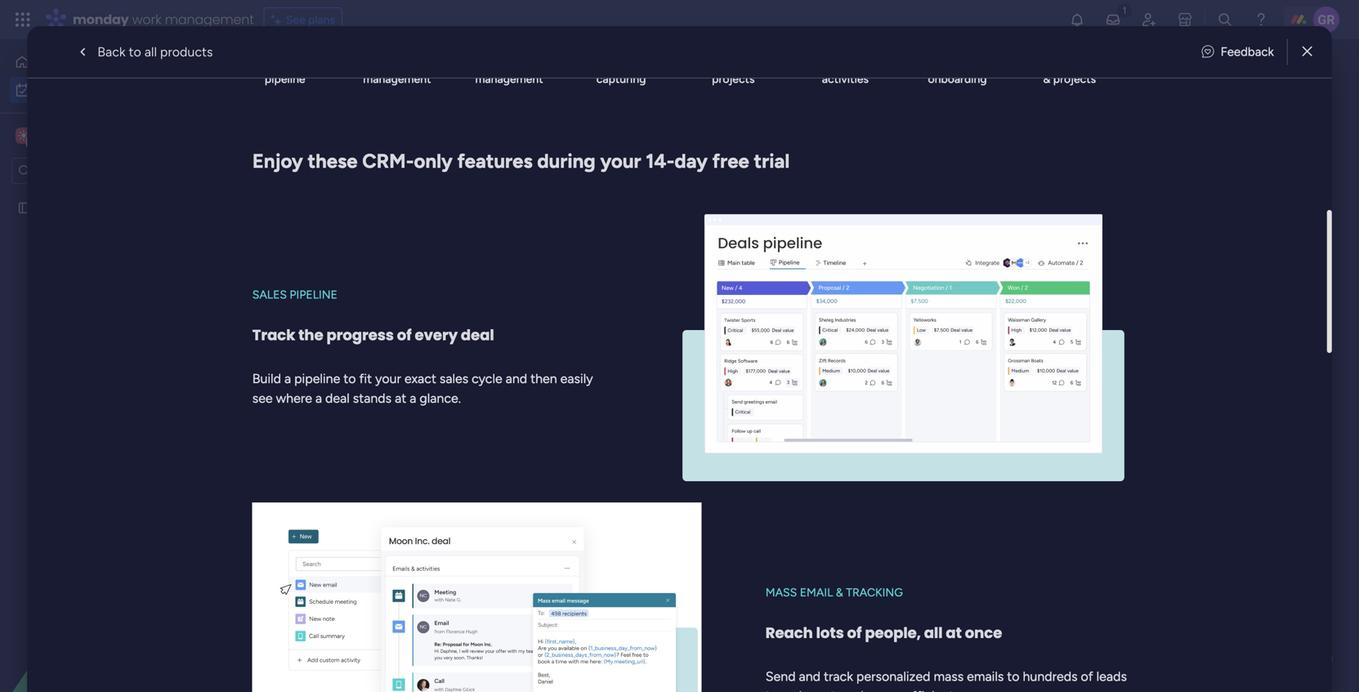 Task type: locate. For each thing, give the bounding box(es) containing it.
build
[[252, 371, 281, 387]]

mass email & tracking
[[766, 586, 903, 600]]

your
[[600, 149, 641, 173], [375, 371, 401, 387]]

of left every
[[397, 325, 412, 346]]

onboarding
[[928, 72, 987, 86]]

0 vertical spatial all
[[145, 44, 157, 60]]

1 vertical spatial pipeline
[[294, 371, 340, 387]]

1 horizontal spatial deal
[[461, 325, 494, 346]]

lead inside lead capturing
[[609, 59, 634, 73]]

&
[[1043, 72, 1051, 86], [836, 586, 843, 600]]

your right fit
[[375, 371, 401, 387]]

0 horizontal spatial customer
[[708, 59, 759, 73]]

pipeline
[[290, 288, 337, 302]]

exact
[[404, 371, 436, 387]]

team
[[1041, 59, 1069, 73]]

to left fit
[[343, 371, 356, 387]]

all right people, at the bottom of page
[[924, 623, 943, 644]]

sales pipeline
[[252, 288, 337, 302]]

0 vertical spatial &
[[1043, 72, 1051, 86]]

fit
[[359, 371, 372, 387]]

0 horizontal spatial &
[[836, 586, 843, 600]]

of
[[397, 325, 412, 346], [847, 623, 862, 644], [1081, 669, 1093, 685]]

0 vertical spatial at
[[395, 391, 406, 406]]

a
[[284, 371, 291, 387], [315, 391, 322, 406], [410, 391, 416, 406]]

1 vertical spatial &
[[836, 586, 843, 600]]

a up where
[[284, 371, 291, 387]]

mass
[[934, 669, 964, 685]]

all
[[145, 44, 157, 60], [924, 623, 943, 644]]

pipeline inside build a pipeline to fit your exact sales cycle and then easily see where a deal stands at a glance.
[[294, 371, 340, 387]]

lead inside the lead management
[[497, 59, 522, 73]]

free
[[712, 149, 749, 173]]

cycle
[[472, 371, 502, 387]]

1 horizontal spatial projects
[[1053, 72, 1096, 86]]

work
[[132, 10, 161, 29]]

2 projects from the left
[[1053, 72, 1096, 86]]

& right email
[[836, 586, 843, 600]]

deal
[[461, 325, 494, 346], [325, 391, 350, 406]]

management for contact management
[[363, 72, 431, 86]]

search everything image
[[1217, 11, 1234, 28]]

1 horizontal spatial all
[[924, 623, 943, 644]]

1 customer from the left
[[708, 59, 759, 73]]

0 horizontal spatial and
[[506, 371, 527, 387]]

2 horizontal spatial of
[[1081, 669, 1093, 685]]

0 vertical spatial your
[[600, 149, 641, 173]]

management
[[165, 10, 254, 29], [363, 72, 431, 86], [475, 72, 543, 86]]

team tasks & projects
[[1041, 59, 1098, 86]]

emails
[[967, 669, 1004, 685]]

more
[[871, 689, 902, 692]]

reach lots of people, all at once
[[766, 623, 1002, 644]]

1 vertical spatial and
[[799, 669, 821, 685]]

and inside 'send and track personalized mass emails to hundreds of leads to make outreach more efficient.'
[[799, 669, 821, 685]]

1 image
[[1118, 1, 1132, 19]]

deal inside build a pipeline to fit your exact sales cycle and then easily see where a deal stands at a glance.
[[325, 391, 350, 406]]

1 horizontal spatial management
[[363, 72, 431, 86]]

1 horizontal spatial &
[[1043, 72, 1051, 86]]

sales
[[271, 59, 298, 73]]

2 horizontal spatial management
[[475, 72, 543, 86]]

1 horizontal spatial lead
[[609, 59, 634, 73]]

back to all products button
[[62, 36, 226, 68]]

at
[[395, 391, 406, 406], [946, 623, 962, 644]]

all down work
[[145, 44, 157, 60]]

1 horizontal spatial and
[[799, 669, 821, 685]]

day
[[675, 149, 708, 173]]

0 horizontal spatial at
[[395, 391, 406, 406]]

tracking
[[846, 586, 903, 600]]

every
[[415, 325, 458, 346]]

sales
[[440, 371, 468, 387]]

where
[[276, 391, 312, 406]]

greg robinson image
[[1314, 7, 1340, 33]]

1 vertical spatial of
[[847, 623, 862, 644]]

a down exact
[[410, 391, 416, 406]]

1 horizontal spatial at
[[946, 623, 962, 644]]

projects
[[712, 72, 755, 86], [1053, 72, 1096, 86]]

0 vertical spatial and
[[506, 371, 527, 387]]

projects inside team tasks & projects
[[1053, 72, 1096, 86]]

lead
[[497, 59, 522, 73], [609, 59, 634, 73]]

0 horizontal spatial lead
[[497, 59, 522, 73]]

to
[[129, 44, 141, 60], [343, 371, 356, 387], [1007, 669, 1020, 685], [766, 689, 778, 692]]

0 vertical spatial deal
[[461, 325, 494, 346]]

1 horizontal spatial your
[[600, 149, 641, 173]]

lead for capturing
[[609, 59, 634, 73]]

& left the tasks
[[1043, 72, 1051, 86]]

to inside build a pipeline to fit your exact sales cycle and then easily see where a deal stands at a glance.
[[343, 371, 356, 387]]

projects inside customer projects
[[712, 72, 755, 86]]

send and track personalized mass emails to hundreds of leads to make outreach more efficient.
[[766, 669, 1127, 692]]

1 horizontal spatial customer
[[932, 59, 983, 73]]

2 vertical spatial of
[[1081, 669, 1093, 685]]

pipeline down see
[[265, 72, 305, 86]]

a right where
[[315, 391, 322, 406]]

1 vertical spatial your
[[375, 371, 401, 387]]

lottie animation image
[[0, 527, 208, 692]]

list box
[[0, 191, 208, 443]]

and up 'make'
[[799, 669, 821, 685]]

at down exact
[[395, 391, 406, 406]]

pipeline
[[265, 72, 305, 86], [294, 371, 340, 387]]

help image
[[1253, 11, 1270, 28]]

monday
[[73, 10, 129, 29]]

0 horizontal spatial of
[[397, 325, 412, 346]]

0 horizontal spatial all
[[145, 44, 157, 60]]

monday marketplace image
[[1177, 11, 1194, 28]]

1 projects from the left
[[712, 72, 755, 86]]

pipeline up where
[[294, 371, 340, 387]]

0 horizontal spatial projects
[[712, 72, 755, 86]]

all inside button
[[145, 44, 157, 60]]

to right back
[[129, 44, 141, 60]]

of right lots
[[847, 623, 862, 644]]

to right emails
[[1007, 669, 1020, 685]]

public board image
[[17, 200, 33, 216]]

2 horizontal spatial a
[[410, 391, 416, 406]]

reach
[[766, 623, 813, 644]]

of left leads
[[1081, 669, 1093, 685]]

customer inside the customer onboarding
[[932, 59, 983, 73]]

once
[[965, 623, 1002, 644]]

14-
[[646, 149, 675, 173]]

features
[[457, 149, 533, 173]]

plans
[[308, 13, 335, 27]]

deal left stands
[[325, 391, 350, 406]]

1 lead from the left
[[497, 59, 522, 73]]

lead for management
[[497, 59, 522, 73]]

notifications image
[[1069, 11, 1086, 28]]

customer
[[708, 59, 759, 73], [932, 59, 983, 73]]

customer projects
[[708, 59, 759, 86]]

2 lead from the left
[[609, 59, 634, 73]]

your inside build a pipeline to fit your exact sales cycle and then easily see where a deal stands at a glance.
[[375, 371, 401, 387]]

1 vertical spatial at
[[946, 623, 962, 644]]

at left the once
[[946, 623, 962, 644]]

lots
[[816, 623, 844, 644]]

build a pipeline to fit your exact sales cycle and then easily see where a deal stands at a glance.
[[252, 371, 593, 406]]

sales
[[252, 288, 287, 302]]

0 horizontal spatial your
[[375, 371, 401, 387]]

select product image
[[15, 11, 31, 28]]

1 vertical spatial deal
[[325, 391, 350, 406]]

and left then
[[506, 371, 527, 387]]

and
[[506, 371, 527, 387], [799, 669, 821, 685]]

back
[[97, 44, 126, 60]]

feedback link
[[1202, 39, 1274, 65]]

efficient.
[[905, 689, 957, 692]]

0 horizontal spatial deal
[[325, 391, 350, 406]]

your left 14-
[[600, 149, 641, 173]]

option
[[0, 193, 208, 197]]

enjoy
[[252, 149, 303, 173]]

& inside team tasks & projects
[[1043, 72, 1051, 86]]

deal right every
[[461, 325, 494, 346]]

2 customer from the left
[[932, 59, 983, 73]]



Task type: vqa. For each thing, say whether or not it's contained in the screenshot.
for yes
no



Task type: describe. For each thing, give the bounding box(es) containing it.
0 horizontal spatial management
[[165, 10, 254, 29]]

workspace image
[[16, 127, 32, 145]]

customer for onboarding
[[932, 59, 983, 73]]

outreach
[[816, 689, 868, 692]]

easily
[[560, 371, 593, 387]]

1 horizontal spatial of
[[847, 623, 862, 644]]

0 vertical spatial of
[[397, 325, 412, 346]]

customer for projects
[[708, 59, 759, 73]]

& for projects
[[1043, 72, 1051, 86]]

customer onboarding
[[928, 59, 987, 86]]

hundreds
[[1023, 669, 1078, 685]]

tasks
[[1072, 59, 1098, 73]]

activities
[[822, 72, 869, 86]]

1 vertical spatial all
[[924, 623, 943, 644]]

enjoy these crm-only features during your 14-day free trial
[[252, 149, 790, 173]]

monday work management
[[73, 10, 254, 29]]

mass
[[766, 586, 797, 600]]

see
[[252, 391, 273, 406]]

then
[[530, 371, 557, 387]]

0 vertical spatial pipeline
[[265, 72, 305, 86]]

see
[[286, 13, 305, 27]]

track the progress of every deal
[[252, 325, 494, 346]]

people,
[[865, 623, 921, 644]]

close image
[[1303, 46, 1313, 58]]

track
[[252, 325, 295, 346]]

lead management
[[475, 59, 543, 86]]

see plans
[[286, 13, 335, 27]]

to down send
[[766, 689, 778, 692]]

0 horizontal spatial a
[[284, 371, 291, 387]]

marketing
[[820, 59, 871, 73]]

send
[[766, 669, 796, 685]]

the
[[298, 325, 323, 346]]

see plans button
[[264, 7, 343, 32]]

during
[[537, 149, 596, 173]]

marketing activities
[[820, 59, 871, 86]]

stands
[[353, 391, 391, 406]]

contact management
[[363, 59, 431, 86]]

feedback
[[1221, 44, 1274, 59]]

capturing
[[596, 72, 646, 86]]

and inside build a pipeline to fit your exact sales cycle and then easily see where a deal stands at a glance.
[[506, 371, 527, 387]]

at inside build a pipeline to fit your exact sales cycle and then easily see where a deal stands at a glance.
[[395, 391, 406, 406]]

management for lead management
[[475, 72, 543, 86]]

of inside 'send and track personalized mass emails to hundreds of leads to make outreach more efficient.'
[[1081, 669, 1093, 685]]

v2 user feedback image
[[1202, 43, 1215, 61]]

lottie animation element
[[0, 527, 208, 692]]

only
[[414, 149, 453, 173]]

lead capturing
[[596, 59, 646, 86]]

contact
[[376, 59, 418, 73]]

trial
[[754, 149, 790, 173]]

glance.
[[419, 391, 461, 406]]

crm-
[[362, 149, 414, 173]]

track
[[824, 669, 853, 685]]

workspace image
[[18, 127, 29, 145]]

back to all products
[[97, 44, 213, 60]]

personalized
[[856, 669, 931, 685]]

these
[[308, 149, 358, 173]]

leads
[[1097, 669, 1127, 685]]

& for tracking
[[836, 586, 843, 600]]

invite members image
[[1141, 11, 1158, 28]]

email
[[800, 586, 833, 600]]

products
[[160, 44, 213, 60]]

update feed image
[[1105, 11, 1122, 28]]

make
[[781, 689, 812, 692]]

progress
[[326, 325, 394, 346]]

sales pipeline
[[265, 59, 305, 86]]

1 horizontal spatial a
[[315, 391, 322, 406]]

to inside the "back to all products" button
[[129, 44, 141, 60]]



